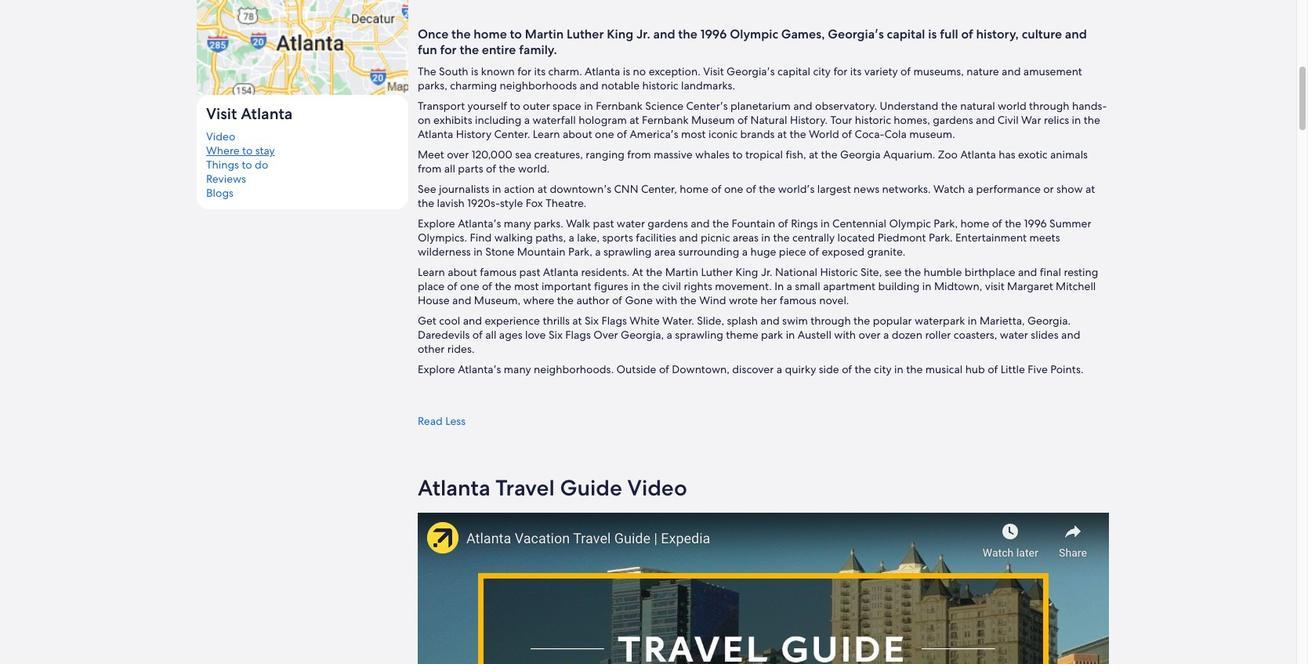 Task type: vqa. For each thing, say whether or not it's contained in the screenshot.
Next month icon
no



Task type: describe. For each thing, give the bounding box(es) containing it.
0 vertical spatial historic
[[643, 79, 679, 93]]

action
[[504, 182, 535, 196]]

of right parts
[[486, 162, 496, 176]]

discover
[[733, 362, 774, 377]]

park.
[[929, 231, 953, 245]]

learn about famous past atlanta residents. at the martin luther king jr. national historic site, see the humble birthplace and final resting place of one of the most important figures in the civil rights movement. in a small apartment building in midtown, visit margaret mitchell house and museum, where the author of
[[418, 265, 1099, 308]]

daredevils
[[418, 328, 470, 342]]

natural
[[751, 113, 788, 127]]

entire
[[482, 42, 516, 58]]

the left meets
[[1005, 217, 1022, 231]]

city inside 'once the home to martin luther king jr. and the 1996 olympic games, georgia's capital is full of history, culture and fun for the entire family. the south is known for its charm. atlanta is no exception. visit georgia's capital city for its variety of museums, nature and amusement parks, charming neighborhoods and notable historic landmarks. transport yourself to outer space in fernbank science center's planetarium and observatory. understand the natural world through hands- on exhibits including a waterfall hologram at fernbank museum of natural history. tour historic homes, gardens and civil war relics in the atlanta history center. learn about one of america's most iconic brands at the world of coca-cola museum. meet over 120,000 sea creatures, ranging from massive whales to tropical fish, at the georgia aquarium. zoo atlanta has exotic animals from all parts of the world. see journalists in action at downtown's cnn center, home of one of the world's largest news networks. watch a performance or show at the lavish 1920s-style fox theatre. explore atlanta's many parks. walk past water gardens and the fountain of rings in centennial olympic park, home of the 1996 summer olympics. find walking paths, a lake, sports facilities and picnic areas in the centrally located piedmont park. entertainment meets wilderness in stone mountain park, a sprawling area surrounding a huge piece of exposed granite.'
[[814, 64, 831, 79]]

splash
[[727, 314, 758, 328]]

in right rings
[[821, 217, 830, 231]]

martin inside 'once the home to martin luther king jr. and the 1996 olympic games, georgia's capital is full of history, culture and fun for the entire family. the south is known for its charm. atlanta is no exception. visit georgia's capital city for its variety of museums, nature and amusement parks, charming neighborhoods and notable historic landmarks. transport yourself to outer space in fernbank science center's planetarium and observatory. understand the natural world through hands- on exhibits including a waterfall hologram at fernbank museum of natural history. tour historic homes, gardens and civil war relics in the atlanta history center. learn about one of america's most iconic brands at the world of coca-cola museum. meet over 120,000 sea creatures, ranging from massive whales to tropical fish, at the georgia aquarium. zoo atlanta has exotic animals from all parts of the world. see journalists in action at downtown's cnn center, home of one of the world's largest news networks. watch a performance or show at the lavish 1920s-style fox theatre. explore atlanta's many parks. walk past water gardens and the fountain of rings in centennial olympic park, home of the 1996 summer olympics. find walking paths, a lake, sports facilities and picnic areas in the centrally located piedmont park. entertainment meets wilderness in stone mountain park, a sprawling area surrounding a huge piece of exposed granite.'
[[525, 26, 564, 42]]

relics
[[1044, 113, 1070, 127]]

piedmont
[[878, 231, 926, 245]]

networks.
[[883, 182, 931, 196]]

of right cool
[[473, 328, 483, 342]]

0 horizontal spatial home
[[474, 26, 507, 42]]

atlanta's inside 'once the home to martin luther king jr. and the 1996 olympic games, georgia's capital is full of history, culture and fun for the entire family. the south is known for its charm. atlanta is no exception. visit georgia's capital city for its variety of museums, nature and amusement parks, charming neighborhoods and notable historic landmarks. transport yourself to outer space in fernbank science center's planetarium and observatory. understand the natural world through hands- on exhibits including a waterfall hologram at fernbank museum of natural history. tour historic homes, gardens and civil war relics in the atlanta history center. learn about one of america's most iconic brands at the world of coca-cola museum. meet over 120,000 sea creatures, ranging from massive whales to tropical fish, at the georgia aquarium. zoo atlanta has exotic animals from all parts of the world. see journalists in action at downtown's cnn center, home of one of the world's largest news networks. watch a performance or show at the lavish 1920s-style fox theatre. explore atlanta's many parks. walk past water gardens and the fountain of rings in centennial olympic park, home of the 1996 summer olympics. find walking paths, a lake, sports facilities and picnic areas in the centrally located piedmont park. entertainment meets wilderness in stone mountain park, a sprawling area surrounding a huge piece of exposed granite.'
[[458, 217, 501, 231]]

the up thrills
[[557, 293, 574, 308]]

2 horizontal spatial home
[[961, 217, 990, 231]]

of left rings
[[778, 217, 789, 231]]

0 vertical spatial park,
[[934, 217, 958, 231]]

of right full
[[962, 26, 974, 42]]

0 horizontal spatial flags
[[566, 328, 591, 342]]

museum,
[[474, 293, 521, 308]]

city inside get cool and experience thrills at six flags white water. slide, splash and swim through the popular waterpark in marietta, georgia. daredevils of all ages love six flags over georgia, a sprawling theme park in austell with over a dozen roller coasters, water slides and other rides. explore atlanta's many neighborhoods. outside of downtown, discover a quirky side of the city in the musical hub of little five points.
[[874, 362, 892, 377]]

1 horizontal spatial 1996
[[1025, 217, 1047, 231]]

watch
[[934, 182, 965, 196]]

margaret
[[1008, 279, 1054, 293]]

at right show on the right top
[[1086, 182, 1096, 196]]

exhibits
[[434, 113, 473, 127]]

walking
[[494, 231, 533, 245]]

fox
[[526, 196, 543, 210]]

in right the "park" on the right of the page
[[786, 328, 795, 342]]

of left the coca-
[[842, 127, 852, 141]]

the left rings
[[774, 231, 790, 245]]

place
[[418, 279, 445, 293]]

1 horizontal spatial is
[[623, 64, 631, 79]]

figures
[[594, 279, 629, 293]]

in right figures
[[631, 279, 640, 293]]

0 horizontal spatial 1996
[[701, 26, 727, 42]]

0 horizontal spatial olympic
[[730, 26, 779, 42]]

1 horizontal spatial famous
[[780, 293, 817, 308]]

of right outside in the bottom of the page
[[659, 362, 670, 377]]

0 horizontal spatial is
[[471, 64, 479, 79]]

the right side
[[855, 362, 872, 377]]

in left marietta,
[[968, 314, 977, 328]]

exposed
[[822, 245, 865, 259]]

final
[[1040, 265, 1062, 279]]

at
[[632, 265, 644, 279]]

wind
[[700, 293, 726, 308]]

atlanta down less on the left of the page
[[418, 474, 491, 502]]

area
[[655, 245, 676, 259]]

in right space
[[584, 99, 593, 113]]

small
[[795, 279, 821, 293]]

of right 'variety'
[[901, 64, 911, 79]]

martin inside the learn about famous past atlanta residents. at the martin luther king jr. national historic site, see the humble birthplace and final resting place of one of the most important figures in the civil rights movement. in a small apartment building in midtown, visit margaret mitchell house and museum, where the author of
[[665, 265, 699, 279]]

yourself
[[468, 99, 507, 113]]

theatre.
[[546, 196, 587, 210]]

2 its from the left
[[851, 64, 862, 79]]

and right slides at right
[[1062, 328, 1081, 342]]

and left picnic at the top of the page
[[679, 231, 698, 245]]

thrills
[[543, 314, 570, 328]]

king inside the learn about famous past atlanta residents. at the martin luther king jr. national historic site, see the humble birthplace and final resting place of one of the most important figures in the civil rights movement. in a small apartment building in midtown, visit margaret mitchell house and museum, where the author of
[[736, 265, 759, 279]]

amusement
[[1024, 64, 1083, 79]]

austell
[[798, 328, 832, 342]]

fernbank up massive
[[642, 113, 689, 127]]

waterfall
[[533, 113, 576, 127]]

creatures,
[[535, 148, 583, 162]]

south
[[439, 64, 469, 79]]

luther inside 'once the home to martin luther king jr. and the 1996 olympic games, georgia's capital is full of history, culture and fun for the entire family. the south is known for its charm. atlanta is no exception. visit georgia's capital city for its variety of museums, nature and amusement parks, charming neighborhoods and notable historic landmarks. transport yourself to outer space in fernbank science center's planetarium and observatory. understand the natural world through hands- on exhibits including a waterfall hologram at fernbank museum of natural history. tour historic homes, gardens and civil war relics in the atlanta history center. learn about one of america's most iconic brands at the world of coca-cola museum. meet over 120,000 sea creatures, ranging from massive whales to tropical fish, at the georgia aquarium. zoo atlanta has exotic animals from all parts of the world. see journalists in action at downtown's cnn center, home of one of the world's largest news networks. watch a performance or show at the lavish 1920s-style fox theatre. explore atlanta's many parks. walk past water gardens and the fountain of rings in centennial olympic park, home of the 1996 summer olympics. find walking paths, a lake, sports facilities and picnic areas in the centrally located piedmont park. entertainment meets wilderness in stone mountain park, a sprawling area surrounding a huge piece of exposed granite.'
[[567, 26, 604, 42]]

at right fish, at the top of the page
[[809, 148, 819, 162]]

meet
[[418, 148, 444, 162]]

outer
[[523, 99, 550, 113]]

history,
[[977, 26, 1019, 42]]

king inside 'once the home to martin luther king jr. and the 1996 olympic games, georgia's capital is full of history, culture and fun for the entire family. the south is known for its charm. atlanta is no exception. visit georgia's capital city for its variety of museums, nature and amusement parks, charming neighborhoods and notable historic landmarks. transport yourself to outer space in fernbank science center's planetarium and observatory. understand the natural world through hands- on exhibits including a waterfall hologram at fernbank museum of natural history. tour historic homes, gardens and civil war relics in the atlanta history center. learn about one of america's most iconic brands at the world of coca-cola museum. meet over 120,000 sea creatures, ranging from massive whales to tropical fish, at the georgia aquarium. zoo atlanta has exotic animals from all parts of the world. see journalists in action at downtown's cnn center, home of one of the world's largest news networks. watch a performance or show at the lavish 1920s-style fox theatre. explore atlanta's many parks. walk past water gardens and the fountain of rings in centennial olympic park, home of the 1996 summer olympics. find walking paths, a lake, sports facilities and picnic areas in the centrally located piedmont park. entertainment meets wilderness in stone mountain park, a sprawling area surrounding a huge piece of exposed granite.'
[[607, 26, 634, 42]]

0 horizontal spatial with
[[656, 293, 678, 308]]

at up fish, at the top of the page
[[778, 127, 787, 141]]

1 vertical spatial home
[[680, 182, 709, 196]]

cnn
[[614, 182, 639, 196]]

the up fish, at the top of the page
[[790, 127, 806, 141]]

and right cool
[[463, 314, 482, 328]]

and down her
[[761, 314, 780, 328]]

rights
[[684, 279, 713, 293]]

resting
[[1064, 265, 1099, 279]]

atlanta up 'meet'
[[418, 127, 453, 141]]

and up cool
[[452, 293, 472, 308]]

at right hologram
[[630, 113, 639, 127]]

of right side
[[842, 362, 852, 377]]

gone
[[625, 293, 653, 308]]

coasters,
[[954, 328, 998, 342]]

past inside the learn about famous past atlanta residents. at the martin luther king jr. national historic site, see the humble birthplace and final resting place of one of the most important figures in the civil rights movement. in a small apartment building in midtown, visit margaret mitchell house and museum, where the author of
[[519, 265, 541, 279]]

brands
[[741, 127, 775, 141]]

downtown's
[[550, 182, 612, 196]]

read
[[418, 414, 443, 428]]

1 horizontal spatial one
[[595, 127, 614, 141]]

the left world's
[[759, 182, 776, 196]]

swim
[[783, 314, 808, 328]]

a left lake,
[[569, 231, 575, 245]]

the down stone
[[495, 279, 512, 293]]

a left quirky
[[777, 362, 783, 377]]

to left do
[[242, 158, 252, 172]]

slides
[[1031, 328, 1059, 342]]

at down world.
[[538, 182, 547, 196]]

learn inside the learn about famous past atlanta residents. at the martin luther king jr. national historic site, see the humble birthplace and final resting place of one of the most important figures in the civil rights movement. in a small apartment building in midtown, visit margaret mitchell house and museum, where the author of
[[418, 265, 445, 279]]

to left the stay
[[242, 144, 253, 158]]

about inside 'once the home to martin luther king jr. and the 1996 olympic games, georgia's capital is full of history, culture and fun for the entire family. the south is known for its charm. atlanta is no exception. visit georgia's capital city for its variety of museums, nature and amusement parks, charming neighborhoods and notable historic landmarks. transport yourself to outer space in fernbank science center's planetarium and observatory. understand the natural world through hands- on exhibits including a waterfall hologram at fernbank museum of natural history. tour historic homes, gardens and civil war relics in the atlanta history center. learn about one of america's most iconic brands at the world of coca-cola museum. meet over 120,000 sea creatures, ranging from massive whales to tropical fish, at the georgia aquarium. zoo atlanta has exotic animals from all parts of the world. see journalists in action at downtown's cnn center, home of one of the world's largest news networks. watch a performance or show at the lavish 1920s-style fox theatre. explore atlanta's many parks. walk past water gardens and the fountain of rings in centennial olympic park, home of the 1996 summer olympics. find walking paths, a lake, sports facilities and picnic areas in the centrally located piedmont park. entertainment meets wilderness in stone mountain park, a sprawling area surrounding a huge piece of exposed granite.'
[[563, 127, 593, 141]]

massive
[[654, 148, 693, 162]]

national
[[775, 265, 818, 279]]

and up "world"
[[794, 99, 813, 113]]

downtown,
[[672, 362, 730, 377]]

many inside 'once the home to martin luther king jr. and the 1996 olympic games, georgia's capital is full of history, culture and fun for the entire family. the south is known for its charm. atlanta is no exception. visit georgia's capital city for its variety of museums, nature and amusement parks, charming neighborhoods and notable historic landmarks. transport yourself to outer space in fernbank science center's planetarium and observatory. understand the natural world through hands- on exhibits including a waterfall hologram at fernbank museum of natural history. tour historic homes, gardens and civil war relics in the atlanta history center. learn about one of america's most iconic brands at the world of coca-cola museum. meet over 120,000 sea creatures, ranging from massive whales to tropical fish, at the georgia aquarium. zoo atlanta has exotic animals from all parts of the world. see journalists in action at downtown's cnn center, home of one of the world's largest news networks. watch a performance or show at the lavish 1920s-style fox theatre. explore atlanta's many parks. walk past water gardens and the fountain of rings in centennial olympic park, home of the 1996 summer olympics. find walking paths, a lake, sports facilities and picnic areas in the centrally located piedmont park. entertainment meets wilderness in stone mountain park, a sprawling area surrounding a huge piece of exposed granite.'
[[504, 217, 531, 231]]

in right relics
[[1072, 113, 1082, 127]]

zoo
[[938, 148, 958, 162]]

in left action
[[492, 182, 502, 196]]

parks.
[[534, 217, 564, 231]]

the up water.
[[680, 293, 697, 308]]

the up south
[[460, 42, 479, 58]]

of right hub
[[988, 362, 998, 377]]

parks,
[[418, 79, 448, 93]]

to left outer
[[510, 99, 521, 113]]

of up ranging
[[617, 127, 627, 141]]

in right areas
[[762, 231, 771, 245]]

news
[[854, 182, 880, 196]]

games,
[[782, 26, 825, 42]]

video inside visit atlanta video where to stay things to do reviews blogs
[[206, 130, 236, 144]]

other
[[418, 342, 445, 356]]

and left final
[[1019, 265, 1038, 279]]

to up the known
[[510, 26, 522, 42]]

and right culture
[[1065, 26, 1087, 42]]

and up exception.
[[654, 26, 676, 42]]

the left natural
[[941, 99, 958, 113]]

luther inside the learn about famous past atlanta residents. at the martin luther king jr. national historic site, see the humble birthplace and final resting place of one of the most important figures in the civil rights movement. in a small apartment building in midtown, visit margaret mitchell house and museum, where the author of
[[701, 265, 733, 279]]

observatory.
[[816, 99, 877, 113]]

museum.
[[910, 127, 956, 141]]

a right georgia,
[[667, 328, 673, 342]]

1 vertical spatial one
[[724, 182, 744, 196]]

all inside get cool and experience thrills at six flags white water. slide, splash and swim through the popular waterpark in marietta, georgia. daredevils of all ages love six flags over georgia, a sprawling theme park in austell with over a dozen roller coasters, water slides and other rides. explore atlanta's many neighborhoods. outside of downtown, discover a quirky side of the city in the musical hub of little five points.
[[486, 328, 497, 342]]

travel
[[496, 474, 555, 502]]

the right 'once'
[[452, 26, 471, 42]]

the right at
[[646, 265, 663, 279]]

fountain
[[732, 217, 776, 231]]

the down "world"
[[821, 148, 838, 162]]

0 horizontal spatial for
[[440, 42, 457, 58]]

1 horizontal spatial for
[[518, 64, 532, 79]]

to down the iconic
[[733, 148, 743, 162]]

of down whales
[[712, 182, 722, 196]]

where
[[523, 293, 555, 308]]

full
[[940, 26, 959, 42]]

park
[[761, 328, 784, 342]]

visit inside visit atlanta video where to stay things to do reviews blogs
[[206, 104, 237, 124]]

coca-
[[855, 127, 885, 141]]

atlanta inside the learn about famous past atlanta residents. at the martin luther king jr. national historic site, see the humble birthplace and final resting place of one of the most important figures in the civil rights movement. in a small apartment building in midtown, visit margaret mitchell house and museum, where the author of
[[543, 265, 579, 279]]

love
[[525, 328, 546, 342]]

and left civil
[[976, 113, 995, 127]]

of right the iconic
[[738, 113, 748, 127]]

author
[[577, 293, 610, 308]]

space
[[553, 99, 582, 113]]

1 horizontal spatial from
[[627, 148, 651, 162]]

neighborhoods.
[[534, 362, 614, 377]]

see
[[418, 182, 436, 196]]

1 horizontal spatial six
[[585, 314, 599, 328]]

visit inside 'once the home to martin luther king jr. and the 1996 olympic games, georgia's capital is full of history, culture and fun for the entire family. the south is known for its charm. atlanta is no exception. visit georgia's capital city for its variety of museums, nature and amusement parks, charming neighborhoods and notable historic landmarks. transport yourself to outer space in fernbank science center's planetarium and observatory. understand the natural world through hands- on exhibits including a waterfall hologram at fernbank museum of natural history. tour historic homes, gardens and civil war relics in the atlanta history center. learn about one of america's most iconic brands at the world of coca-cola museum. meet over 120,000 sea creatures, ranging from massive whales to tropical fish, at the georgia aquarium. zoo atlanta has exotic animals from all parts of the world. see journalists in action at downtown's cnn center, home of one of the world's largest news networks. watch a performance or show at the lavish 1920s-style fox theatre. explore atlanta's many parks. walk past water gardens and the fountain of rings in centennial olympic park, home of the 1996 summer olympics. find walking paths, a lake, sports facilities and picnic areas in the centrally located piedmont park. entertainment meets wilderness in stone mountain park, a sprawling area surrounding a huge piece of exposed granite.'
[[703, 64, 724, 79]]

the up exception.
[[679, 26, 698, 42]]

waterpark
[[915, 314, 966, 328]]

once the home to martin luther king jr. and the 1996 olympic games, georgia's capital is full of history, culture and fun for the entire family. the south is known for its charm. atlanta is no exception. visit georgia's capital city for its variety of museums, nature and amusement parks, charming neighborhoods and notable historic landmarks. transport yourself to outer space in fernbank science center's planetarium and observatory. understand the natural world through hands- on exhibits including a waterfall hologram at fernbank museum of natural history. tour historic homes, gardens and civil war relics in the atlanta history center. learn about one of america's most iconic brands at the world of coca-cola museum. meet over 120,000 sea creatures, ranging from massive whales to tropical fish, at the georgia aquarium. zoo atlanta has exotic animals from all parts of the world. see journalists in action at downtown's cnn center, home of one of the world's largest news networks. watch a performance or show at the lavish 1920s-style fox theatre. explore atlanta's many parks. walk past water gardens and the fountain of rings in centennial olympic park, home of the 1996 summer olympics. find walking paths, a lake, sports facilities and picnic areas in the centrally located piedmont park. entertainment meets wilderness in stone mountain park, a sprawling area surrounding a huge piece of exposed granite.
[[418, 26, 1107, 259]]

site,
[[861, 265, 882, 279]]

notable
[[602, 79, 640, 93]]

of right the piece
[[809, 245, 819, 259]]

in down "dozen"
[[895, 362, 904, 377]]

water.
[[663, 314, 695, 328]]

reviews
[[206, 172, 246, 186]]

history
[[456, 127, 492, 141]]

has
[[999, 148, 1016, 162]]

over inside 'once the home to martin luther king jr. and the 1996 olympic games, georgia's capital is full of history, culture and fun for the entire family. the south is known for its charm. atlanta is no exception. visit georgia's capital city for its variety of museums, nature and amusement parks, charming neighborhoods and notable historic landmarks. transport yourself to outer space in fernbank science center's planetarium and observatory. understand the natural world through hands- on exhibits including a waterfall hologram at fernbank museum of natural history. tour historic homes, gardens and civil war relics in the atlanta history center. learn about one of america's most iconic brands at the world of coca-cola museum. meet over 120,000 sea creatures, ranging from massive whales to tropical fish, at the georgia aquarium. zoo atlanta has exotic animals from all parts of the world. see journalists in action at downtown's cnn center, home of one of the world's largest news networks. watch a performance or show at the lavish 1920s-style fox theatre. explore atlanta's many parks. walk past water gardens and the fountain of rings in centennial olympic park, home of the 1996 summer olympics. find walking paths, a lake, sports facilities and picnic areas in the centrally located piedmont park. entertainment meets wilderness in stone mountain park, a sprawling area surrounding a huge piece of exposed granite.'
[[447, 148, 469, 162]]

0 vertical spatial capital
[[887, 26, 926, 42]]

a left huge
[[742, 245, 748, 259]]

and up space
[[580, 79, 599, 93]]

parts
[[458, 162, 484, 176]]

sea
[[515, 148, 532, 162]]

in
[[775, 279, 784, 293]]

0 horizontal spatial from
[[418, 162, 442, 176]]

of down stone
[[482, 279, 492, 293]]

the left areas
[[713, 217, 729, 231]]

atlanta's inside get cool and experience thrills at six flags white water. slide, splash and swim through the popular waterpark in marietta, georgia. daredevils of all ages love six flags over georgia, a sprawling theme park in austell with over a dozen roller coasters, water slides and other rides. explore atlanta's many neighborhoods. outside of downtown, discover a quirky side of the city in the musical hub of little five points.
[[458, 362, 501, 377]]

find
[[470, 231, 492, 245]]

facilities
[[636, 231, 677, 245]]

of down the performance
[[992, 217, 1003, 231]]

all inside 'once the home to martin luther king jr. and the 1996 olympic games, georgia's capital is full of history, culture and fun for the entire family. the south is known for its charm. atlanta is no exception. visit georgia's capital city for its variety of museums, nature and amusement parks, charming neighborhoods and notable historic landmarks. transport yourself to outer space in fernbank science center's planetarium and observatory. understand the natural world through hands- on exhibits including a waterfall hologram at fernbank museum of natural history. tour historic homes, gardens and civil war relics in the atlanta history center. learn about one of america's most iconic brands at the world of coca-cola museum. meet over 120,000 sea creatures, ranging from massive whales to tropical fish, at the georgia aquarium. zoo atlanta has exotic animals from all parts of the world. see journalists in action at downtown's cnn center, home of one of the world's largest news networks. watch a performance or show at the lavish 1920s-style fox theatre. explore atlanta's many parks. walk past water gardens and the fountain of rings in centennial olympic park, home of the 1996 summer olympics. find walking paths, a lake, sports facilities and picnic areas in the centrally located piedmont park. entertainment meets wilderness in stone mountain park, a sprawling area surrounding a huge piece of exposed granite.'
[[444, 162, 456, 176]]

explore inside get cool and experience thrills at six flags white water. slide, splash and swim through the popular waterpark in marietta, georgia. daredevils of all ages love six flags over georgia, a sprawling theme park in austell with over a dozen roller coasters, water slides and other rides. explore atlanta's many neighborhoods. outside of downtown, discover a quirky side of the city in the musical hub of little five points.
[[418, 362, 455, 377]]

lake,
[[577, 231, 600, 245]]

museum
[[692, 113, 735, 127]]

atlanta left no
[[585, 64, 621, 79]]



Task type: locate. For each thing, give the bounding box(es) containing it.
explore inside 'once the home to martin luther king jr. and the 1996 olympic games, georgia's capital is full of history, culture and fun for the entire family. the south is known for its charm. atlanta is no exception. visit georgia's capital city for its variety of museums, nature and amusement parks, charming neighborhoods and notable historic landmarks. transport yourself to outer space in fernbank science center's planetarium and observatory. understand the natural world through hands- on exhibits including a waterfall hologram at fernbank museum of natural history. tour historic homes, gardens and civil war relics in the atlanta history center. learn about one of america's most iconic brands at the world of coca-cola museum. meet over 120,000 sea creatures, ranging from massive whales to tropical fish, at the georgia aquarium. zoo atlanta has exotic animals from all parts of the world. see journalists in action at downtown's cnn center, home of one of the world's largest news networks. watch a performance or show at the lavish 1920s-style fox theatre. explore atlanta's many parks. walk past water gardens and the fountain of rings in centennial olympic park, home of the 1996 summer olympics. find walking paths, a lake, sports facilities and picnic areas in the centrally located piedmont park. entertainment meets wilderness in stone mountain park, a sprawling area surrounding a huge piece of exposed granite.'
[[418, 217, 455, 231]]

centennial
[[833, 217, 887, 231]]

see
[[885, 265, 902, 279]]

jr. left in
[[761, 265, 773, 279]]

world.
[[518, 162, 550, 176]]

the right relics
[[1084, 113, 1101, 127]]

0 horizontal spatial king
[[607, 26, 634, 42]]

past down mountain at the left top of page
[[519, 265, 541, 279]]

0 vertical spatial sprawling
[[604, 245, 652, 259]]

0 vertical spatial gardens
[[933, 113, 974, 127]]

a right in
[[787, 279, 793, 293]]

0 vertical spatial georgia's
[[828, 26, 884, 42]]

jr. inside 'once the home to martin luther king jr. and the 1996 olympic games, georgia's capital is full of history, culture and fun for the entire family. the south is known for its charm. atlanta is no exception. visit georgia's capital city for its variety of museums, nature and amusement parks, charming neighborhoods and notable historic landmarks. transport yourself to outer space in fernbank science center's planetarium and observatory. understand the natural world through hands- on exhibits including a waterfall hologram at fernbank museum of natural history. tour historic homes, gardens and civil war relics in the atlanta history center. learn about one of america's most iconic brands at the world of coca-cola museum. meet over 120,000 sea creatures, ranging from massive whales to tropical fish, at the georgia aquarium. zoo atlanta has exotic animals from all parts of the world. see journalists in action at downtown's cnn center, home of one of the world's largest news networks. watch a performance or show at the lavish 1920s-style fox theatre. explore atlanta's many parks. walk past water gardens and the fountain of rings in centennial olympic park, home of the 1996 summer olympics. find walking paths, a lake, sports facilities and picnic areas in the centrally located piedmont park. entertainment meets wilderness in stone mountain park, a sprawling area surrounding a huge piece of exposed granite.'
[[637, 26, 651, 42]]

one inside the learn about famous past atlanta residents. at the martin luther king jr. national historic site, see the humble birthplace and final resting place of one of the most important figures in the civil rights movement. in a small apartment building in midtown, visit margaret mitchell house and museum, where the author of
[[460, 279, 480, 293]]

1 vertical spatial georgia's
[[727, 64, 775, 79]]

its left 'variety'
[[851, 64, 862, 79]]

1 vertical spatial learn
[[418, 265, 445, 279]]

most inside the learn about famous past atlanta residents. at the martin luther king jr. national historic site, see the humble birthplace and final resting place of one of the most important figures in the civil rights movement. in a small apartment building in midtown, visit margaret mitchell house and museum, where the author of
[[514, 279, 539, 293]]

0 horizontal spatial historic
[[643, 79, 679, 93]]

1 vertical spatial park,
[[568, 245, 593, 259]]

king down huge
[[736, 265, 759, 279]]

1 its from the left
[[534, 64, 546, 79]]

through down 'novel.'
[[811, 314, 851, 328]]

the up action
[[499, 162, 516, 176]]

1 vertical spatial water
[[1000, 328, 1029, 342]]

fernbank down notable
[[596, 99, 643, 113]]

2 vertical spatial home
[[961, 217, 990, 231]]

about down wilderness
[[448, 265, 477, 279]]

ranging
[[586, 148, 625, 162]]

is right south
[[471, 64, 479, 79]]

0 horizontal spatial gardens
[[648, 217, 688, 231]]

house
[[418, 293, 450, 308]]

1 horizontal spatial park,
[[934, 217, 958, 231]]

1 horizontal spatial home
[[680, 182, 709, 196]]

one up ranging
[[595, 127, 614, 141]]

at inside get cool and experience thrills at six flags white water. slide, splash and swim through the popular waterpark in marietta, georgia. daredevils of all ages love six flags over georgia, a sprawling theme park in austell with over a dozen roller coasters, water slides and other rides. explore atlanta's many neighborhoods. outside of downtown, discover a quirky side of the city in the musical hub of little five points.
[[573, 314, 582, 328]]

jr. up no
[[637, 26, 651, 42]]

historic right tour
[[855, 113, 891, 127]]

atlanta down mountain at the left top of page
[[543, 265, 579, 279]]

over inside get cool and experience thrills at six flags white water. slide, splash and swim through the popular waterpark in marietta, georgia. daredevils of all ages love six flags over georgia, a sprawling theme park in austell with over a dozen roller coasters, water slides and other rides. explore atlanta's many neighborhoods. outside of downtown, discover a quirky side of the city in the musical hub of little five points.
[[859, 328, 881, 342]]

for right fun
[[440, 42, 457, 58]]

120,000
[[472, 148, 513, 162]]

through down amusement
[[1030, 99, 1070, 113]]

water inside get cool and experience thrills at six flags white water. slide, splash and swim through the popular waterpark in marietta, georgia. daredevils of all ages love six flags over georgia, a sprawling theme park in austell with over a dozen roller coasters, water slides and other rides. explore atlanta's many neighborhoods. outside of downtown, discover a quirky side of the city in the musical hub of little five points.
[[1000, 328, 1029, 342]]

and right nature
[[1002, 64, 1021, 79]]

1 vertical spatial sprawling
[[675, 328, 724, 342]]

1 vertical spatial gardens
[[648, 217, 688, 231]]

a left "dozen"
[[884, 328, 889, 342]]

her
[[761, 293, 777, 308]]

1 vertical spatial 1996
[[1025, 217, 1047, 231]]

to
[[510, 26, 522, 42], [510, 99, 521, 113], [242, 144, 253, 158], [733, 148, 743, 162], [242, 158, 252, 172]]

1 vertical spatial through
[[811, 314, 851, 328]]

hub
[[966, 362, 986, 377]]

one right place
[[460, 279, 480, 293]]

home up the known
[[474, 26, 507, 42]]

sprawling inside 'once the home to martin luther king jr. and the 1996 olympic games, georgia's capital is full of history, culture and fun for the entire family. the south is known for its charm. atlanta is no exception. visit georgia's capital city for its variety of museums, nature and amusement parks, charming neighborhoods and notable historic landmarks. transport yourself to outer space in fernbank science center's planetarium and observatory. understand the natural world through hands- on exhibits including a waterfall hologram at fernbank museum of natural history. tour historic homes, gardens and civil war relics in the atlanta history center. learn about one of america's most iconic brands at the world of coca-cola museum. meet over 120,000 sea creatures, ranging from massive whales to tropical fish, at the georgia aquarium. zoo atlanta has exotic animals from all parts of the world. see journalists in action at downtown's cnn center, home of one of the world's largest news networks. watch a performance or show at the lavish 1920s-style fox theatre. explore atlanta's many parks. walk past water gardens and the fountain of rings in centennial olympic park, home of the 1996 summer olympics. find walking paths, a lake, sports facilities and picnic areas in the centrally located piedmont park. entertainment meets wilderness in stone mountain park, a sprawling area surrounding a huge piece of exposed granite.'
[[604, 245, 652, 259]]

world
[[998, 99, 1027, 113]]

park, down walk
[[568, 245, 593, 259]]

dozen
[[892, 328, 923, 342]]

landmarks.
[[681, 79, 736, 93]]

0 vertical spatial olympic
[[730, 26, 779, 42]]

0 vertical spatial past
[[593, 217, 614, 231]]

1 vertical spatial about
[[448, 265, 477, 279]]

stone
[[486, 245, 515, 259]]

0 vertical spatial jr.
[[637, 26, 651, 42]]

1 vertical spatial video
[[628, 474, 687, 502]]

1 horizontal spatial through
[[1030, 99, 1070, 113]]

all left ages
[[486, 328, 497, 342]]

most up experience on the left
[[514, 279, 539, 293]]

the left musical
[[907, 362, 923, 377]]

nature
[[967, 64, 999, 79]]

side
[[819, 362, 840, 377]]

famous down stone
[[480, 265, 517, 279]]

1 vertical spatial martin
[[665, 265, 699, 279]]

1 vertical spatial jr.
[[761, 265, 773, 279]]

the left popular
[[854, 314, 871, 328]]

0 vertical spatial 1996
[[701, 26, 727, 42]]

0 vertical spatial over
[[447, 148, 469, 162]]

of left gone on the top left
[[612, 293, 623, 308]]

from up see on the top left
[[418, 162, 442, 176]]

0 horizontal spatial over
[[447, 148, 469, 162]]

martin down area
[[665, 265, 699, 279]]

0 vertical spatial with
[[656, 293, 678, 308]]

atlanta inside visit atlanta video where to stay things to do reviews blogs
[[241, 104, 293, 124]]

1 vertical spatial historic
[[855, 113, 891, 127]]

once
[[418, 26, 449, 42]]

1 many from the top
[[504, 217, 531, 231]]

over
[[447, 148, 469, 162], [859, 328, 881, 342]]

water
[[617, 217, 645, 231], [1000, 328, 1029, 342]]

1 vertical spatial visit
[[206, 104, 237, 124]]

gone with the wind wrote her famous novel.
[[625, 293, 849, 308]]

atlanta
[[585, 64, 621, 79], [241, 104, 293, 124], [418, 127, 453, 141], [961, 148, 996, 162], [543, 265, 579, 279], [418, 474, 491, 502]]

0 horizontal spatial luther
[[567, 26, 604, 42]]

1 horizontal spatial video
[[628, 474, 687, 502]]

five
[[1028, 362, 1048, 377]]

fun
[[418, 42, 437, 58]]

martin up charm.
[[525, 26, 564, 42]]

a right watch
[[968, 182, 974, 196]]

most inside 'once the home to martin luther king jr. and the 1996 olympic games, georgia's capital is full of history, culture and fun for the entire family. the south is known for its charm. atlanta is no exception. visit georgia's capital city for its variety of museums, nature and amusement parks, charming neighborhoods and notable historic landmarks. transport yourself to outer space in fernbank science center's planetarium and observatory. understand the natural world through hands- on exhibits including a waterfall hologram at fernbank museum of natural history. tour historic homes, gardens and civil war relics in the atlanta history center. learn about one of america's most iconic brands at the world of coca-cola museum. meet over 120,000 sea creatures, ranging from massive whales to tropical fish, at the georgia aquarium. zoo atlanta has exotic animals from all parts of the world. see journalists in action at downtown's cnn center, home of one of the world's largest news networks. watch a performance or show at the lavish 1920s-style fox theatre. explore atlanta's many parks. walk past water gardens and the fountain of rings in centennial olympic park, home of the 1996 summer olympics. find walking paths, a lake, sports facilities and picnic areas in the centrally located piedmont park. entertainment meets wilderness in stone mountain park, a sprawling area surrounding a huge piece of exposed granite.'
[[681, 127, 706, 141]]

piece
[[779, 245, 807, 259]]

jr. inside the learn about famous past atlanta residents. at the martin luther king jr. national historic site, see the humble birthplace and final resting place of one of the most important figures in the civil rights movement. in a small apartment building in midtown, visit margaret mitchell house and museum, where the author of
[[761, 265, 773, 279]]

0 horizontal spatial video
[[206, 130, 236, 144]]

learn inside 'once the home to martin luther king jr. and the 1996 olympic games, georgia's capital is full of history, culture and fun for the entire family. the south is known for its charm. atlanta is no exception. visit georgia's capital city for its variety of museums, nature and amusement parks, charming neighborhoods and notable historic landmarks. transport yourself to outer space in fernbank science center's planetarium and observatory. understand the natural world through hands- on exhibits including a waterfall hologram at fernbank museum of natural history. tour historic homes, gardens and civil war relics in the atlanta history center. learn about one of america's most iconic brands at the world of coca-cola museum. meet over 120,000 sea creatures, ranging from massive whales to tropical fish, at the georgia aquarium. zoo atlanta has exotic animals from all parts of the world. see journalists in action at downtown's cnn center, home of one of the world's largest news networks. watch a performance or show at the lavish 1920s-style fox theatre. explore atlanta's many parks. walk past water gardens and the fountain of rings in centennial olympic park, home of the 1996 summer olympics. find walking paths, a lake, sports facilities and picnic areas in the centrally located piedmont park. entertainment meets wilderness in stone mountain park, a sprawling area surrounding a huge piece of exposed granite.'
[[533, 127, 560, 141]]

1 vertical spatial city
[[874, 362, 892, 377]]

all
[[444, 162, 456, 176], [486, 328, 497, 342]]

0 vertical spatial many
[[504, 217, 531, 231]]

with up water.
[[656, 293, 678, 308]]

0 vertical spatial luther
[[567, 26, 604, 42]]

hologram
[[579, 113, 627, 127]]

or
[[1044, 182, 1054, 196]]

in right building
[[923, 279, 932, 293]]

gardens up the zoo
[[933, 113, 974, 127]]

0 vertical spatial martin
[[525, 26, 564, 42]]

1920s-
[[467, 196, 500, 210]]

0 horizontal spatial through
[[811, 314, 851, 328]]

war
[[1022, 113, 1042, 127]]

0 vertical spatial water
[[617, 217, 645, 231]]

experience
[[485, 314, 540, 328]]

lavish
[[437, 196, 465, 210]]

many inside get cool and experience thrills at six flags white water. slide, splash and swim through the popular waterpark in marietta, georgia. daredevils of all ages love six flags over georgia, a sprawling theme park in austell with over a dozen roller coasters, water slides and other rides. explore atlanta's many neighborhoods. outside of downtown, discover a quirky side of the city in the musical hub of little five points.
[[504, 362, 531, 377]]

slide,
[[697, 314, 725, 328]]

0 horizontal spatial capital
[[778, 64, 811, 79]]

water left slides at right
[[1000, 328, 1029, 342]]

visit up center's
[[703, 64, 724, 79]]

the left lavish
[[418, 196, 434, 210]]

for down 'family.'
[[518, 64, 532, 79]]

1 horizontal spatial water
[[1000, 328, 1029, 342]]

0 horizontal spatial all
[[444, 162, 456, 176]]

1 vertical spatial many
[[504, 362, 531, 377]]

at
[[630, 113, 639, 127], [778, 127, 787, 141], [809, 148, 819, 162], [538, 182, 547, 196], [1086, 182, 1096, 196], [573, 314, 582, 328]]

points.
[[1051, 362, 1084, 377]]

1 vertical spatial olympic
[[890, 217, 931, 231]]

the right see
[[905, 265, 921, 279]]

all left parts
[[444, 162, 456, 176]]

with inside get cool and experience thrills at six flags white water. slide, splash and swim through the popular waterpark in marietta, georgia. daredevils of all ages love six flags over georgia, a sprawling theme park in austell with over a dozen roller coasters, water slides and other rides. explore atlanta's many neighborhoods. outside of downtown, discover a quirky side of the city in the musical hub of little five points.
[[835, 328, 856, 342]]

cola
[[885, 127, 907, 141]]

0 horizontal spatial park,
[[568, 245, 593, 259]]

1 horizontal spatial about
[[563, 127, 593, 141]]

centrally
[[793, 231, 835, 245]]

1 horizontal spatial with
[[835, 328, 856, 342]]

1 vertical spatial king
[[736, 265, 759, 279]]

past inside 'once the home to martin luther king jr. and the 1996 olympic games, georgia's capital is full of history, culture and fun for the entire family. the south is known for its charm. atlanta is no exception. visit georgia's capital city for its variety of museums, nature and amusement parks, charming neighborhoods and notable historic landmarks. transport yourself to outer space in fernbank science center's planetarium and observatory. understand the natural world through hands- on exhibits including a waterfall hologram at fernbank museum of natural history. tour historic homes, gardens and civil war relics in the atlanta history center. learn about one of america's most iconic brands at the world of coca-cola museum. meet over 120,000 sea creatures, ranging from massive whales to tropical fish, at the georgia aquarium. zoo atlanta has exotic animals from all parts of the world. see journalists in action at downtown's cnn center, home of one of the world's largest news networks. watch a performance or show at the lavish 1920s-style fox theatre. explore atlanta's many parks. walk past water gardens and the fountain of rings in centennial olympic park, home of the 1996 summer olympics. find walking paths, a lake, sports facilities and picnic areas in the centrally located piedmont park. entertainment meets wilderness in stone mountain park, a sprawling area surrounding a huge piece of exposed granite.'
[[593, 217, 614, 231]]

sprawling inside get cool and experience thrills at six flags white water. slide, splash and swim through the popular waterpark in marietta, georgia. daredevils of all ages love six flags over georgia, a sprawling theme park in austell with over a dozen roller coasters, water slides and other rides. explore atlanta's many neighborhoods. outside of downtown, discover a quirky side of the city in the musical hub of little five points.
[[675, 328, 724, 342]]

center,
[[641, 182, 677, 196]]

style
[[500, 196, 523, 210]]

about inside the learn about famous past atlanta residents. at the martin luther king jr. national historic site, see the humble birthplace and final resting place of one of the most important figures in the civil rights movement. in a small apartment building in midtown, visit margaret mitchell house and museum, where the author of
[[448, 265, 477, 279]]

of up fountain at the top
[[746, 182, 757, 196]]

of right place
[[447, 279, 458, 293]]

through inside 'once the home to martin luther king jr. and the 1996 olympic games, georgia's capital is full of history, culture and fun for the entire family. the south is known for its charm. atlanta is no exception. visit georgia's capital city for its variety of museums, nature and amusement parks, charming neighborhoods and notable historic landmarks. transport yourself to outer space in fernbank science center's planetarium and observatory. understand the natural world through hands- on exhibits including a waterfall hologram at fernbank museum of natural history. tour historic homes, gardens and civil war relics in the atlanta history center. learn about one of america's most iconic brands at the world of coca-cola museum. meet over 120,000 sea creatures, ranging from massive whales to tropical fish, at the georgia aquarium. zoo atlanta has exotic animals from all parts of the world. see journalists in action at downtown's cnn center, home of one of the world's largest news networks. watch a performance or show at the lavish 1920s-style fox theatre. explore atlanta's many parks. walk past water gardens and the fountain of rings in centennial olympic park, home of the 1996 summer olympics. find walking paths, a lake, sports facilities and picnic areas in the centrally located piedmont park. entertainment meets wilderness in stone mountain park, a sprawling area surrounding a huge piece of exposed granite.'
[[1030, 99, 1070, 113]]

0 horizontal spatial past
[[519, 265, 541, 279]]

1 vertical spatial explore
[[418, 362, 455, 377]]

0 vertical spatial most
[[681, 127, 706, 141]]

0 vertical spatial famous
[[480, 265, 517, 279]]

water inside 'once the home to martin luther king jr. and the 1996 olympic games, georgia's capital is full of history, culture and fun for the entire family. the south is known for its charm. atlanta is no exception. visit georgia's capital city for its variety of museums, nature and amusement parks, charming neighborhoods and notable historic landmarks. transport yourself to outer space in fernbank science center's planetarium and observatory. understand the natural world through hands- on exhibits including a waterfall hologram at fernbank museum of natural history. tour historic homes, gardens and civil war relics in the atlanta history center. learn about one of america's most iconic brands at the world of coca-cola museum. meet over 120,000 sea creatures, ranging from massive whales to tropical fish, at the georgia aquarium. zoo atlanta has exotic animals from all parts of the world. see journalists in action at downtown's cnn center, home of one of the world's largest news networks. watch a performance or show at the lavish 1920s-style fox theatre. explore atlanta's many parks. walk past water gardens and the fountain of rings in centennial olympic park, home of the 1996 summer olympics. find walking paths, a lake, sports facilities and picnic areas in the centrally located piedmont park. entertainment meets wilderness in stone mountain park, a sprawling area surrounding a huge piece of exposed granite.'
[[617, 217, 645, 231]]

tropical
[[746, 148, 783, 162]]

many down style
[[504, 217, 531, 231]]

1996 left summer
[[1025, 217, 1047, 231]]

atlanta left has
[[961, 148, 996, 162]]

2 horizontal spatial one
[[724, 182, 744, 196]]

1 vertical spatial all
[[486, 328, 497, 342]]

homes,
[[894, 113, 931, 127]]

1 horizontal spatial luther
[[701, 265, 733, 279]]

video right guide
[[628, 474, 687, 502]]

1 vertical spatial past
[[519, 265, 541, 279]]

learn down wilderness
[[418, 265, 445, 279]]

six right love
[[549, 328, 563, 342]]

visit
[[985, 279, 1005, 293]]

learn
[[533, 127, 560, 141], [418, 265, 445, 279]]

0 horizontal spatial famous
[[480, 265, 517, 279]]

city down popular
[[874, 362, 892, 377]]

cool
[[439, 314, 460, 328]]

blogs link
[[206, 186, 399, 200]]

a up residents.
[[595, 245, 601, 259]]

0 horizontal spatial most
[[514, 279, 539, 293]]

2 horizontal spatial is
[[929, 26, 937, 42]]

0 vertical spatial through
[[1030, 99, 1070, 113]]

read less button
[[418, 414, 1110, 428]]

1 horizontal spatial visit
[[703, 64, 724, 79]]

0 vertical spatial one
[[595, 127, 614, 141]]

over left "dozen"
[[859, 328, 881, 342]]

2 atlanta's from the top
[[458, 362, 501, 377]]

atlanta up the stay
[[241, 104, 293, 124]]

1 vertical spatial capital
[[778, 64, 811, 79]]

0 horizontal spatial its
[[534, 64, 546, 79]]

0 horizontal spatial martin
[[525, 26, 564, 42]]

olympic left games,
[[730, 26, 779, 42]]

its
[[534, 64, 546, 79], [851, 64, 862, 79]]

1 horizontal spatial olympic
[[890, 217, 931, 231]]

home right park.
[[961, 217, 990, 231]]

hands-
[[1073, 99, 1107, 113]]

is left no
[[623, 64, 631, 79]]

0 vertical spatial city
[[814, 64, 831, 79]]

atlanta's down 1920s-
[[458, 217, 501, 231]]

one
[[595, 127, 614, 141], [724, 182, 744, 196], [460, 279, 480, 293]]

neighborhoods
[[500, 79, 577, 93]]

1 horizontal spatial city
[[874, 362, 892, 377]]

1 vertical spatial most
[[514, 279, 539, 293]]

no
[[633, 64, 646, 79]]

in
[[584, 99, 593, 113], [1072, 113, 1082, 127], [492, 182, 502, 196], [821, 217, 830, 231], [762, 231, 771, 245], [474, 245, 483, 259], [631, 279, 640, 293], [923, 279, 932, 293], [968, 314, 977, 328], [786, 328, 795, 342], [895, 362, 904, 377]]

1 vertical spatial with
[[835, 328, 856, 342]]

largest
[[818, 182, 851, 196]]

and up surrounding
[[691, 217, 710, 231]]

luther up charm.
[[567, 26, 604, 42]]

1 atlanta's from the top
[[458, 217, 501, 231]]

with right austell
[[835, 328, 856, 342]]

0 horizontal spatial six
[[549, 328, 563, 342]]

0 horizontal spatial about
[[448, 265, 477, 279]]

1 explore from the top
[[418, 217, 455, 231]]

2 many from the top
[[504, 362, 531, 377]]

1 horizontal spatial over
[[859, 328, 881, 342]]

areas
[[733, 231, 759, 245]]

journalists
[[439, 182, 490, 196]]

water down cnn
[[617, 217, 645, 231]]

0 horizontal spatial one
[[460, 279, 480, 293]]

famous up swim
[[780, 293, 817, 308]]

1 horizontal spatial all
[[486, 328, 497, 342]]

martin
[[525, 26, 564, 42], [665, 265, 699, 279]]

six down "author"
[[585, 314, 599, 328]]

famous inside the learn about famous past atlanta residents. at the martin luther king jr. national historic site, see the humble birthplace and final resting place of one of the most important figures in the civil rights movement. in a small apartment building in midtown, visit margaret mitchell house and museum, where the author of
[[480, 265, 517, 279]]

2 explore from the top
[[418, 362, 455, 377]]

on
[[418, 113, 431, 127]]

georgia.
[[1028, 314, 1071, 328]]

where
[[206, 144, 240, 158]]

1 horizontal spatial historic
[[855, 113, 891, 127]]

aquarium.
[[884, 148, 936, 162]]

1996
[[701, 26, 727, 42], [1025, 217, 1047, 231]]

summer
[[1050, 217, 1092, 231]]

1 vertical spatial famous
[[780, 293, 817, 308]]

theme
[[726, 328, 759, 342]]

iconic
[[709, 127, 738, 141]]

in left stone
[[474, 245, 483, 259]]

0 vertical spatial learn
[[533, 127, 560, 141]]

picnic
[[701, 231, 730, 245]]

sports
[[603, 231, 633, 245]]

0 vertical spatial explore
[[418, 217, 455, 231]]

0 horizontal spatial city
[[814, 64, 831, 79]]

through inside get cool and experience thrills at six flags white water. slide, splash and swim through the popular waterpark in marietta, georgia. daredevils of all ages love six flags over georgia, a sprawling theme park in austell with over a dozen roller coasters, water slides and other rides. explore atlanta's many neighborhoods. outside of downtown, discover a quirky side of the city in the musical hub of little five points.
[[811, 314, 851, 328]]

mountain
[[517, 245, 566, 259]]

0 vertical spatial king
[[607, 26, 634, 42]]

home right center,
[[680, 182, 709, 196]]

at right thrills
[[573, 314, 582, 328]]

surrounding
[[679, 245, 740, 259]]

2 horizontal spatial for
[[834, 64, 848, 79]]

a inside the learn about famous past atlanta residents. at the martin luther king jr. national historic site, see the humble birthplace and final resting place of one of the most important figures in the civil rights movement. in a small apartment building in midtown, visit margaret mitchell house and museum, where the author of
[[787, 279, 793, 293]]

1 horizontal spatial sprawling
[[675, 328, 724, 342]]

one up fountain at the top
[[724, 182, 744, 196]]

most
[[681, 127, 706, 141], [514, 279, 539, 293]]

video up things
[[206, 130, 236, 144]]

0 vertical spatial home
[[474, 26, 507, 42]]

world's
[[778, 182, 815, 196]]

from down america's
[[627, 148, 651, 162]]

1 horizontal spatial learn
[[533, 127, 560, 141]]

1 vertical spatial atlanta's
[[458, 362, 501, 377]]

many
[[504, 217, 531, 231], [504, 362, 531, 377]]

a left waterfall
[[524, 113, 530, 127]]

and
[[654, 26, 676, 42], [1065, 26, 1087, 42], [1002, 64, 1021, 79], [580, 79, 599, 93], [794, 99, 813, 113], [976, 113, 995, 127], [691, 217, 710, 231], [679, 231, 698, 245], [1019, 265, 1038, 279], [452, 293, 472, 308], [463, 314, 482, 328], [761, 314, 780, 328], [1062, 328, 1081, 342]]

culture
[[1022, 26, 1063, 42]]

paths,
[[536, 231, 566, 245]]

1 horizontal spatial king
[[736, 265, 759, 279]]

visit up the 'where'
[[206, 104, 237, 124]]

ages
[[499, 328, 523, 342]]

mitchell
[[1056, 279, 1096, 293]]

america's
[[630, 127, 679, 141]]

wilderness
[[418, 245, 471, 259]]

the left civil
[[643, 279, 660, 293]]

stay
[[255, 144, 275, 158]]

luther down surrounding
[[701, 265, 733, 279]]

over down history
[[447, 148, 469, 162]]

gardens up area
[[648, 217, 688, 231]]

0 vertical spatial atlanta's
[[458, 217, 501, 231]]

1 horizontal spatial flags
[[602, 314, 627, 328]]

charm.
[[548, 64, 582, 79]]



